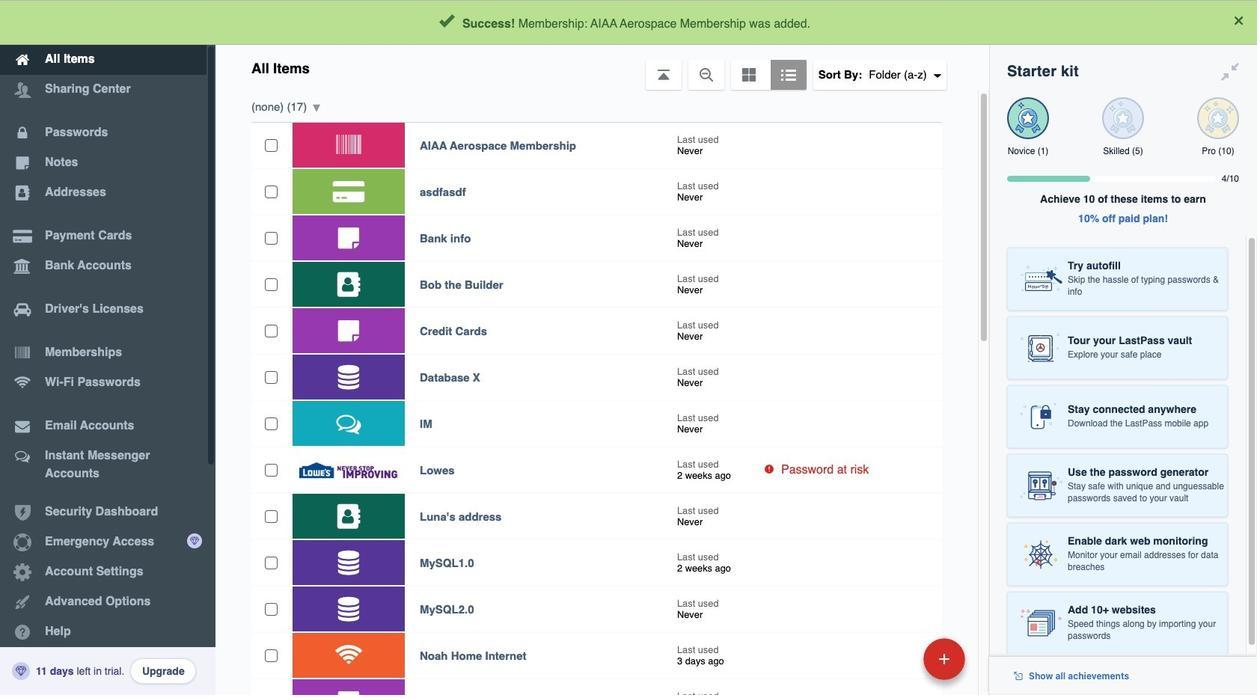 Task type: describe. For each thing, give the bounding box(es) containing it.
vault options navigation
[[215, 45, 989, 90]]

main navigation navigation
[[0, 0, 215, 695]]

search my vault text field
[[355, 6, 953, 39]]

Search search field
[[355, 6, 953, 39]]

new item navigation
[[821, 634, 974, 695]]

new item element
[[821, 638, 970, 680]]



Task type: locate. For each thing, give the bounding box(es) containing it.
alert
[[0, 0, 1257, 45]]



Task type: vqa. For each thing, say whether or not it's contained in the screenshot.
search search box on the top of the page
yes



